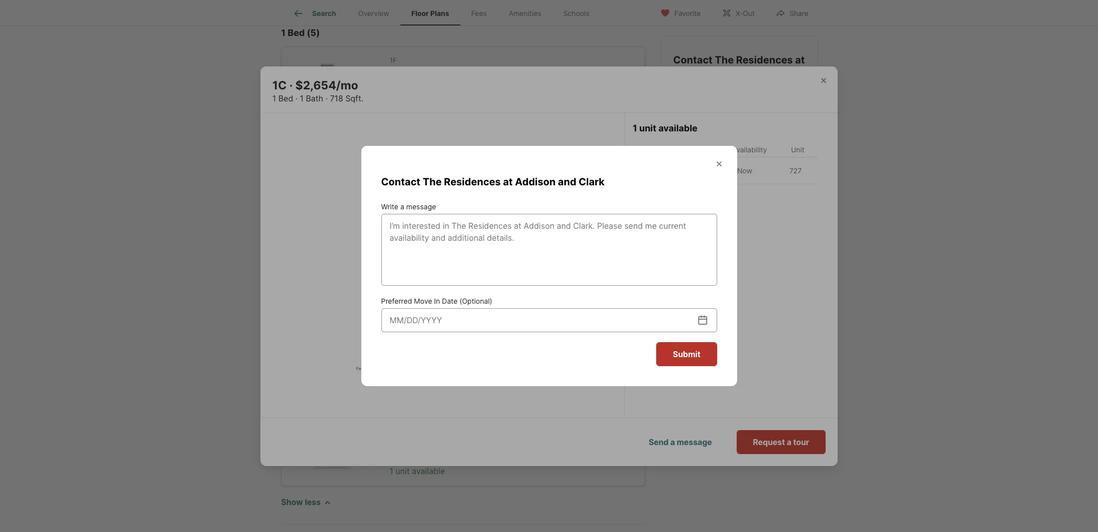 Task type: locate. For each thing, give the bounding box(es) containing it.
message for send a message
[[677, 437, 712, 447]]

1 horizontal spatial the
[[715, 54, 734, 66]]

a inside 'dialog'
[[400, 202, 404, 211]]

1c image inside button
[[298, 243, 366, 290]]

1 horizontal spatial bath
[[419, 176, 434, 184]]

1 horizontal spatial addison
[[673, 69, 714, 81]]

· left 747
[[436, 176, 438, 184]]

at
[[795, 54, 805, 66], [503, 176, 513, 188]]

bed for 1 bed (5)
[[288, 27, 305, 38]]

0 horizontal spatial bath
[[306, 94, 323, 104]]

sqft.
[[346, 94, 364, 104], [454, 176, 470, 184]]

Preferred Move In Date (Optional) text field
[[390, 314, 697, 326]]

1c inside button
[[390, 236, 398, 245]]

open today: 10:00 am-6:00 pm
[[680, 202, 799, 212]]

the inside the residences at addison and clark
[[715, 54, 734, 66]]

message inside contact the residences at addison and clark 'dialog'
[[406, 202, 436, 211]]

contact
[[673, 54, 715, 66], [381, 176, 421, 188]]

clark inside 'dialog'
[[579, 176, 605, 188]]

bed
[[288, 27, 305, 38], [278, 94, 293, 104], [395, 176, 408, 184]]

0 horizontal spatial residences
[[444, 176, 501, 188]]

1 horizontal spatial at
[[795, 54, 805, 66]]

1 vertical spatial residences
[[444, 176, 501, 188]]

1c button
[[281, 227, 645, 307]]

1 vertical spatial addison
[[515, 176, 556, 188]]

1 horizontal spatial sqft.
[[454, 176, 470, 184]]

message for write a message
[[406, 202, 436, 211]]

0 horizontal spatial at
[[503, 176, 513, 188]]

1 vertical spatial the
[[423, 176, 442, 188]]

addison inside contact the residences at addison and clark 'dialog'
[[515, 176, 556, 188]]

1 vertical spatial and
[[558, 176, 576, 188]]

bed left 1f image
[[278, 94, 293, 104]]

contact up available
[[381, 176, 421, 188]]

0 horizontal spatial the
[[423, 176, 442, 188]]

message left 8
[[406, 202, 436, 211]]

1c for 1c · $2,654/mo 1 bed · 1 bath · 718 sqft.
[[272, 78, 287, 92]]

a inside button
[[787, 437, 792, 447]]

search link
[[292, 7, 336, 19]]

0 horizontal spatial 1c
[[272, 78, 287, 92]]

available
[[412, 106, 445, 116], [659, 123, 698, 134], [412, 376, 445, 386], [412, 466, 445, 476]]

1c image for 1c
[[298, 243, 366, 290]]

overview tab
[[347, 1, 400, 25]]

sqft. right 718
[[346, 94, 364, 104]]

unit
[[396, 106, 410, 116], [639, 123, 657, 134], [396, 376, 410, 386], [396, 466, 410, 476]]

tab list
[[281, 0, 609, 25]]

tab list containing search
[[281, 0, 609, 25]]

1 unit available
[[390, 106, 445, 116], [633, 123, 698, 134], [390, 376, 445, 386], [390, 466, 445, 476]]

1 vertical spatial message
[[677, 437, 712, 447]]

· up available
[[410, 176, 412, 184]]

0 horizontal spatial sqft.
[[346, 94, 364, 104]]

in
[[434, 297, 440, 305]]

amenities
[[509, 9, 541, 18]]

availability
[[732, 145, 767, 154]]

0 vertical spatial sqft.
[[346, 94, 364, 104]]

1 vertical spatial at
[[503, 176, 513, 188]]

1
[[281, 27, 286, 38], [272, 94, 276, 104], [300, 94, 304, 104], [390, 106, 393, 116], [633, 123, 637, 134], [390, 176, 393, 184], [414, 176, 417, 184], [390, 376, 393, 386], [390, 466, 393, 476]]

contact inside 'dialog'
[[381, 176, 421, 188]]

1 bed (5)
[[281, 27, 320, 38]]

1 horizontal spatial message
[[677, 437, 712, 447]]

price
[[635, 145, 652, 154]]

send a message
[[649, 437, 712, 447]]

request
[[753, 437, 785, 447]]

a right send
[[671, 437, 675, 447]]

bath
[[306, 94, 323, 104], [419, 176, 434, 184]]

the
[[715, 54, 734, 66], [423, 176, 442, 188]]

sqft. right 747
[[454, 176, 470, 184]]

0 vertical spatial bath
[[306, 94, 323, 104]]

1c image
[[281, 145, 616, 385], [298, 243, 366, 290]]

the inside 'dialog'
[[423, 176, 442, 188]]

1 horizontal spatial contact
[[673, 54, 715, 66]]

write
[[381, 202, 398, 211]]

at inside the residences at addison and clark
[[795, 54, 805, 66]]

0 vertical spatial 1c
[[272, 78, 287, 92]]

a
[[400, 202, 404, 211], [671, 437, 675, 447], [787, 437, 792, 447]]

1 vertical spatial bed
[[278, 94, 293, 104]]

1 vertical spatial 1c
[[390, 236, 398, 245]]

1 horizontal spatial a
[[671, 437, 675, 447]]

contact the residences at addison and clark dialog
[[361, 146, 737, 386]]

contact down favorite
[[673, 54, 715, 66]]

a inside button
[[671, 437, 675, 447]]

0 vertical spatial the
[[715, 54, 734, 66]]

0 vertical spatial residences
[[736, 54, 793, 66]]

x-
[[736, 9, 743, 17]]

fees
[[471, 9, 487, 18]]

the down the x-out button
[[715, 54, 734, 66]]

request a tour button
[[737, 430, 826, 454]]

1 vertical spatial sqft.
[[454, 176, 470, 184]]

residences inside 'dialog'
[[444, 176, 501, 188]]

1 horizontal spatial 1c
[[390, 236, 398, 245]]

pm
[[787, 202, 799, 212]]

show less button
[[281, 497, 331, 509]]

unit inside 1c · $2,654/mo dialog
[[639, 123, 657, 134]]

the up nov
[[423, 176, 442, 188]]

0 horizontal spatial addison
[[515, 176, 556, 188]]

0 horizontal spatial and
[[558, 176, 576, 188]]

1g image
[[298, 423, 366, 470]]

815-
[[739, 161, 756, 171]]

floor plans tab
[[400, 1, 460, 25]]

bath left 747
[[419, 176, 434, 184]]

0 vertical spatial contact
[[673, 54, 715, 66]]

(312) 815-7756 link
[[673, 154, 806, 178]]

0 vertical spatial addison
[[673, 69, 714, 81]]

2 horizontal spatial a
[[787, 437, 792, 447]]

message inside button
[[677, 437, 712, 447]]

plans
[[430, 9, 449, 18]]

message right send
[[677, 437, 712, 447]]

residences down "out"
[[736, 54, 793, 66]]

clark
[[737, 69, 763, 81], [579, 176, 605, 188]]

addison
[[673, 69, 714, 81], [515, 176, 556, 188]]

(312) 815-7756
[[716, 161, 776, 171]]

a for write
[[400, 202, 404, 211]]

residences
[[736, 54, 793, 66], [444, 176, 501, 188]]

a left tour
[[787, 437, 792, 447]]

less
[[305, 498, 321, 508]]

1 bed · 1 bath · 747 sqft.
[[390, 176, 470, 184]]

1c inside 1c · $2,654/mo 1 bed · 1 bath · 718 sqft.
[[272, 78, 287, 92]]

at inside 'dialog'
[[503, 176, 513, 188]]

preferred
[[381, 297, 412, 305]]

0 vertical spatial clark
[[737, 69, 763, 81]]

0 vertical spatial bed
[[288, 27, 305, 38]]

contact for contact
[[673, 54, 715, 66]]

available inside 1c · $2,654/mo dialog
[[659, 123, 698, 134]]

1 horizontal spatial residences
[[736, 54, 793, 66]]

0 horizontal spatial clark
[[579, 176, 605, 188]]

0 vertical spatial message
[[406, 202, 436, 211]]

residences up 8
[[444, 176, 501, 188]]

1 vertical spatial contact
[[381, 176, 421, 188]]

a right write
[[400, 202, 404, 211]]

schools
[[563, 9, 590, 18]]

available
[[390, 196, 423, 206]]

1c left $2,654/mo
[[272, 78, 287, 92]]

bed left "(5)"
[[288, 27, 305, 38]]

1c
[[272, 78, 287, 92], [390, 236, 398, 245]]

0 vertical spatial at
[[795, 54, 805, 66]]

sq.
[[684, 145, 694, 154]]

bath inside 1c · $2,654/mo 1 bed · 1 bath · 718 sqft.
[[306, 94, 323, 104]]

727
[[790, 166, 802, 175]]

1c image for 1 unit available
[[281, 145, 616, 385]]

ft.
[[696, 145, 705, 154]]

1c down write
[[390, 236, 398, 245]]

1 horizontal spatial clark
[[737, 69, 763, 81]]

0 horizontal spatial contact
[[381, 176, 421, 188]]

bed up available
[[395, 176, 408, 184]]

bath down $2,654/mo
[[306, 94, 323, 104]]

2 vertical spatial bed
[[395, 176, 408, 184]]

contact for contact the residences at addison and clark
[[381, 176, 421, 188]]

message
[[406, 202, 436, 211], [677, 437, 712, 447]]

0 horizontal spatial message
[[406, 202, 436, 211]]

1c image inside dialog
[[281, 145, 616, 385]]

1 vertical spatial clark
[[579, 176, 605, 188]]

1i
[[390, 326, 395, 335]]

0 horizontal spatial a
[[400, 202, 404, 211]]

·
[[289, 78, 293, 92], [295, 94, 298, 104], [326, 94, 328, 104], [410, 176, 412, 184], [436, 176, 438, 184]]

0 vertical spatial and
[[716, 69, 734, 81]]

1 horizontal spatial and
[[716, 69, 734, 81]]

· down $2,654/mo
[[295, 94, 298, 104]]

1c · $2,654/mo dialog
[[236, 66, 838, 466]]

the residences at addison and clark
[[673, 54, 805, 81]]

and
[[716, 69, 734, 81], [558, 176, 576, 188]]

show less
[[281, 498, 321, 508]]



Task type: vqa. For each thing, say whether or not it's contained in the screenshot.
unit within the 1C · $2,654/Mo dialog
yes



Task type: describe. For each thing, give the bounding box(es) containing it.
1c · $2,654/mo 1 bed · 1 bath · 718 sqft.
[[272, 78, 364, 104]]

schools tab
[[552, 1, 601, 25]]

x-out
[[736, 9, 755, 17]]

bed inside 1c · $2,654/mo 1 bed · 1 bath · 718 sqft.
[[278, 94, 293, 104]]

overview
[[358, 9, 389, 18]]

addison inside the residences at addison and clark
[[673, 69, 714, 81]]

8
[[443, 196, 448, 206]]

1i image
[[298, 333, 366, 380]]

amenities tab
[[498, 1, 552, 25]]

contact the residences at addison and clark
[[381, 176, 605, 188]]

and inside the residences at addison and clark
[[716, 69, 734, 81]]

1g
[[390, 416, 398, 425]]

1e image
[[298, 153, 366, 200]]

1f
[[390, 56, 397, 65]]

date
[[442, 297, 458, 305]]

available nov 8
[[390, 196, 448, 206]]

residences inside the residences at addison and clark
[[736, 54, 793, 66]]

share button
[[767, 2, 817, 23]]

6:00
[[767, 202, 785, 212]]

write a message
[[381, 202, 436, 211]]

now
[[737, 166, 752, 175]]

favorite button
[[652, 2, 709, 23]]

and inside 'dialog'
[[558, 176, 576, 188]]

clark inside the residences at addison and clark
[[737, 69, 763, 81]]

tour
[[793, 437, 809, 447]]

7756
[[756, 161, 776, 171]]

floor plans
[[411, 9, 449, 18]]

1 unit available inside 1c · $2,654/mo dialog
[[633, 123, 698, 134]]

(optional)
[[460, 297, 492, 305]]

favorite
[[675, 9, 701, 17]]

(312) 815-7756 button
[[673, 154, 806, 178]]

1c for 1c
[[390, 236, 398, 245]]

unit
[[791, 145, 805, 154]]

send a message button
[[632, 430, 729, 454]]

a for request
[[787, 437, 792, 447]]

nov
[[425, 196, 441, 206]]

x-out button
[[713, 2, 763, 23]]

bed for 1 bed · 1 bath · 747 sqft.
[[395, 176, 408, 184]]

request a tour
[[753, 437, 809, 447]]

(5)
[[307, 27, 320, 38]]

· left 718
[[326, 94, 328, 104]]

I'm interested in The Residences at Addison and Clark. Please send me current availability and additional details. text field
[[390, 220, 709, 280]]

a for send
[[671, 437, 675, 447]]

fees tab
[[460, 1, 498, 25]]

out
[[743, 9, 755, 17]]

send
[[649, 437, 669, 447]]

today:
[[702, 202, 726, 212]]

718
[[330, 94, 343, 104]]

show
[[281, 498, 303, 508]]

floor
[[411, 9, 429, 18]]

submit button
[[657, 342, 717, 366]]

preferred move in date (optional)
[[381, 297, 492, 305]]

submit
[[673, 349, 701, 359]]

am-
[[751, 202, 767, 212]]

move
[[414, 297, 432, 305]]

· left $2,654/mo
[[289, 78, 293, 92]]

1 vertical spatial bath
[[419, 176, 434, 184]]

10:00
[[728, 202, 749, 212]]

sq. ft.
[[684, 145, 705, 154]]

747
[[440, 176, 452, 184]]

$2,654/mo
[[295, 78, 358, 92]]

1f image
[[298, 63, 366, 110]]

search
[[312, 9, 336, 18]]

(312)
[[716, 161, 737, 171]]

share
[[790, 9, 809, 17]]

open
[[680, 202, 700, 212]]

sqft. inside 1c · $2,654/mo 1 bed · 1 bath · 718 sqft.
[[346, 94, 364, 104]]



